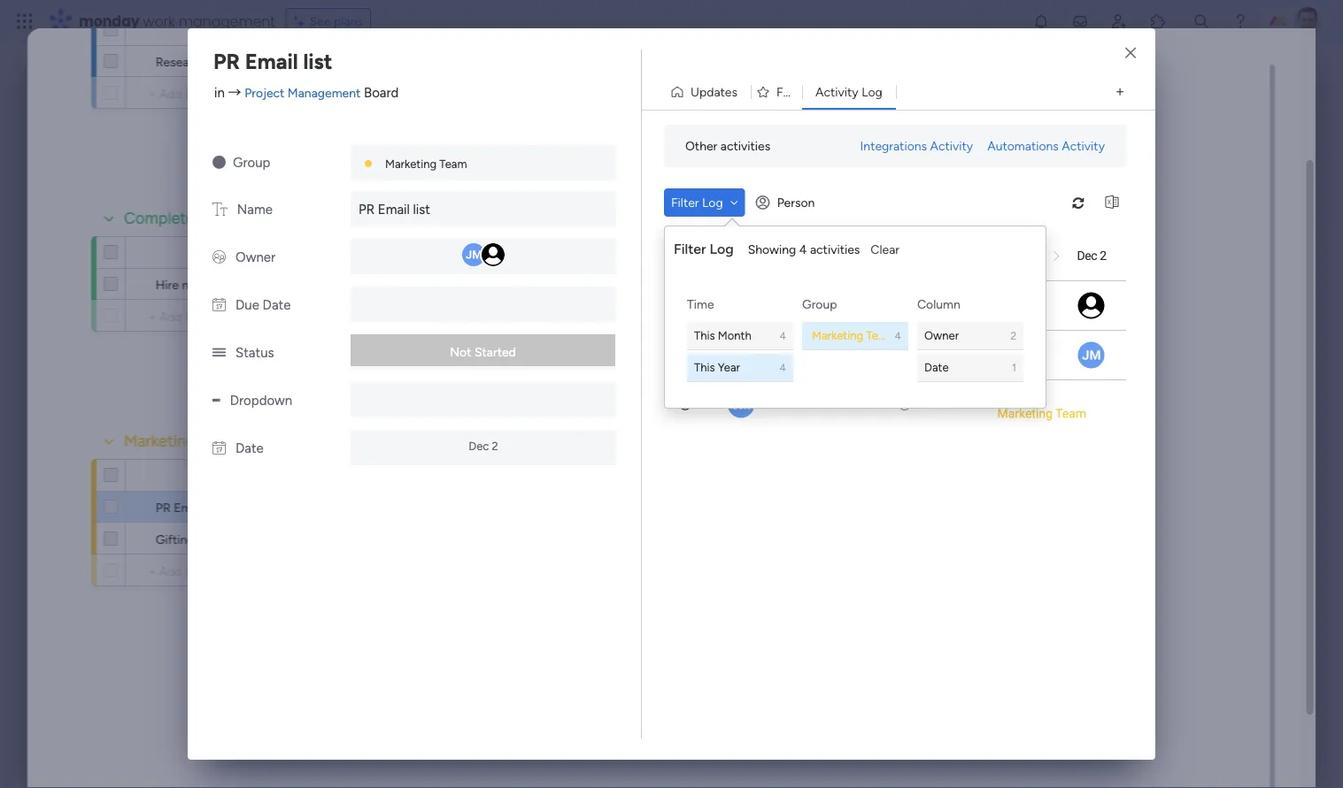 Task type: vqa. For each thing, say whether or not it's contained in the screenshot.
monday marketplace image
no



Task type: locate. For each thing, give the bounding box(es) containing it.
2 vertical spatial 2
[[492, 439, 498, 453]]

activity right integrations
[[930, 139, 973, 154]]

2 vertical spatial status
[[236, 345, 274, 361]]

see plans
[[310, 14, 363, 29]]

0 horizontal spatial 2
[[492, 439, 498, 453]]

dropdown field up column
[[871, 243, 938, 263]]

1 vertical spatial dropdown field
[[871, 243, 938, 263]]

status right v2 status "image"
[[236, 345, 274, 361]]

1 vertical spatial status field
[[724, 243, 769, 263]]

0 horizontal spatial group
[[233, 155, 270, 171]]

integrations activity button
[[853, 132, 980, 160]]

started
[[475, 345, 516, 360]]

0 vertical spatial owner field
[[460, 20, 506, 39]]

19d up the 'this month'
[[692, 298, 713, 313]]

nov
[[570, 278, 591, 292]]

dropdown right v2 dropdown column icon
[[230, 393, 292, 409]]

date
[[588, 22, 614, 37], [1016, 22, 1042, 37], [588, 245, 614, 260], [263, 297, 291, 313], [924, 361, 949, 375], [236, 441, 264, 457]]

0 vertical spatial dec 2
[[1077, 249, 1106, 263]]

due date
[[563, 22, 614, 37], [563, 245, 614, 260], [236, 297, 291, 313]]

Dropdown field
[[871, 20, 938, 39], [871, 243, 938, 263]]

1 this from the top
[[694, 329, 715, 343]]

19d
[[692, 249, 713, 263], [692, 298, 713, 313], [692, 348, 713, 363], [692, 398, 713, 412]]

filter log left the angle down image
[[671, 195, 723, 210]]

0 horizontal spatial marketing team
[[123, 432, 237, 451]]

2 vertical spatial due date
[[236, 297, 291, 313]]

status up files button
[[729, 22, 765, 37]]

marketing team down v2 dropdown column icon
[[123, 432, 237, 451]]

1 vertical spatial due date field
[[558, 243, 619, 263]]

activities
[[721, 139, 771, 154], [810, 242, 860, 257]]

0 vertical spatial item
[[270, 22, 295, 37]]

1 vertical spatial dropdown
[[876, 245, 934, 260]]

group
[[233, 155, 270, 171], [802, 297, 837, 312]]

2 19d from the top
[[692, 298, 713, 313]]

log
[[862, 85, 883, 100], [702, 195, 723, 210], [710, 241, 734, 258]]

filter log inside filter log 'button'
[[671, 195, 723, 210]]

2 due date field from the top
[[558, 243, 619, 263]]

automations activity
[[987, 139, 1105, 154]]

activity
[[815, 85, 859, 100], [930, 139, 973, 154], [1062, 139, 1105, 154]]

dapulse date column image
[[212, 297, 226, 313], [212, 441, 226, 457]]

0 vertical spatial status field
[[724, 20, 769, 39]]

log up integrations
[[862, 85, 883, 100]]

nov 29
[[570, 278, 607, 292]]

activity for integrations activity
[[930, 139, 973, 154]]

inbox image
[[1071, 12, 1089, 30]]

list box containing 19d
[[664, 231, 1126, 429]]

0 vertical spatial filter
[[671, 195, 699, 210]]

1 item from the top
[[270, 22, 295, 37]]

due inside pr email list dialog
[[236, 297, 259, 313]]

this for this month
[[694, 329, 715, 343]]

owner
[[465, 22, 502, 37], [465, 245, 502, 260], [236, 250, 275, 266], [916, 298, 952, 313], [924, 329, 959, 343], [916, 348, 952, 363]]

0 horizontal spatial dapulse plus image
[[898, 396, 911, 414]]

due date inside pr email list dialog
[[236, 297, 291, 313]]

refresh image
[[1064, 196, 1093, 209]]

0 horizontal spatial 1
[[416, 283, 419, 294]]

dec 2
[[1077, 249, 1106, 263], [469, 439, 498, 453]]

dropdown up column
[[876, 245, 934, 260]]

dapulse plus image
[[1103, 20, 1120, 40]]

Date field
[[1011, 20, 1046, 39]]

v2 multiple person column image
[[212, 250, 226, 266], [898, 346, 911, 365]]

2 horizontal spatial activity
[[1062, 139, 1105, 154]]

1 horizontal spatial marketing team
[[385, 157, 467, 171]]

activities left clear
[[810, 242, 860, 257]]

1 dapulse date column image from the top
[[212, 297, 226, 313]]

0 horizontal spatial activities
[[721, 139, 771, 154]]

angle down image
[[730, 197, 738, 209]]

1 vertical spatial marketing team
[[123, 432, 237, 451]]

status
[[729, 22, 765, 37], [729, 245, 765, 260], [236, 345, 274, 361]]

dapulse date column image down interns
[[212, 297, 226, 313]]

files button
[[751, 78, 802, 106]]

0 vertical spatial marketing team
[[385, 157, 467, 171]]

1 status field from the top
[[724, 20, 769, 39]]

dapulse plus image
[[1103, 243, 1120, 263], [898, 396, 911, 414]]

dropdown up the activity log
[[876, 22, 934, 37]]

1 due date field from the top
[[558, 20, 619, 39]]

suite
[[197, 532, 226, 547]]

item down name
[[270, 245, 295, 260]]

completed
[[123, 209, 203, 228]]

Owner field
[[460, 20, 506, 39], [460, 243, 506, 263]]

gifting suite
[[155, 532, 226, 547]]

select product image
[[16, 12, 34, 30]]

0 vertical spatial due date field
[[558, 20, 619, 39]]

dropdown field up the activity log
[[871, 20, 938, 39]]

marketing team down the board at the left
[[385, 157, 467, 171]]

list
[[303, 48, 332, 74], [413, 202, 430, 218], [812, 249, 828, 263], [812, 298, 828, 313], [812, 348, 828, 363], [812, 398, 828, 412], [206, 500, 222, 515]]

0 vertical spatial this
[[694, 329, 715, 343]]

date inside date field
[[1016, 22, 1042, 37]]

this year
[[694, 361, 740, 375]]

2 dapulse date column image from the top
[[212, 441, 226, 457]]

19d down the 'this month'
[[692, 348, 713, 363]]

filter left the angle down image
[[671, 195, 699, 210]]

Status field
[[724, 20, 769, 39], [724, 243, 769, 263]]

management
[[288, 85, 361, 100]]

0 vertical spatial filter log
[[671, 195, 723, 210]]

group right v2 sun image
[[233, 155, 270, 171]]

updates
[[691, 85, 737, 100]]

gifting
[[155, 532, 194, 547]]

1 horizontal spatial activity
[[930, 139, 973, 154]]

not
[[450, 345, 471, 360]]

1
[[416, 283, 419, 294], [1012, 361, 1016, 374]]

1 horizontal spatial dec 2
[[1077, 249, 1106, 263]]

v2 status image
[[212, 345, 226, 361]]

dapulse date column image down v2 dropdown column icon
[[212, 441, 226, 457]]

2 this from the top
[[694, 361, 715, 375]]

group: marketing team
[[995, 388, 1086, 421]]

1 inside pr email list dialog
[[1012, 361, 1016, 374]]

19d down this year
[[692, 398, 713, 412]]

filter
[[671, 195, 699, 210], [674, 241, 706, 258]]

invite members image
[[1110, 12, 1128, 30]]

this for this year
[[694, 361, 715, 375]]

in → project management board
[[214, 85, 399, 100]]

activity inside button
[[930, 139, 973, 154]]

1 vertical spatial 1
[[1012, 361, 1016, 374]]

dropdown inside pr email list dialog
[[230, 393, 292, 409]]

dropdown
[[876, 22, 934, 37], [876, 245, 934, 260], [230, 393, 292, 409]]

group up marketing team 4
[[802, 297, 837, 312]]

close image
[[1125, 47, 1136, 60]]

item left see
[[270, 22, 295, 37]]

1 dropdown field from the top
[[871, 20, 938, 39]]

showing 4 activities
[[748, 242, 860, 257]]

marketing
[[385, 157, 437, 171], [812, 329, 863, 343], [997, 407, 1053, 421], [123, 432, 195, 451]]

0 vertical spatial 2
[[1100, 249, 1106, 263]]

0 vertical spatial 1
[[416, 283, 419, 294]]

management
[[179, 11, 275, 31]]

0 horizontal spatial v2 multiple person column image
[[212, 250, 226, 266]]

2 horizontal spatial 2
[[1100, 249, 1106, 263]]

research
[[155, 54, 206, 69]]

activity log
[[815, 85, 883, 100]]

1 vertical spatial dec 2
[[469, 439, 498, 453]]

filter log down filter log 'button'
[[674, 241, 734, 258]]

1 vertical spatial log
[[702, 195, 723, 210]]

dapulse plus image down export to excel image
[[1103, 243, 1120, 263]]

name
[[237, 202, 273, 218]]

hire new interns
[[155, 277, 246, 292]]

status down the angle down image
[[729, 245, 765, 260]]

activities right other
[[721, 139, 771, 154]]

dapulse text column image
[[212, 202, 227, 218]]

team
[[439, 157, 467, 171], [866, 329, 894, 343], [1055, 407, 1086, 421], [199, 432, 237, 451]]

4 right the month
[[780, 329, 786, 342]]

2 vertical spatial dropdown
[[230, 393, 292, 409]]

1 horizontal spatial activities
[[810, 242, 860, 257]]

0 vertical spatial group
[[233, 155, 270, 171]]

1 vertical spatial dec
[[469, 439, 489, 453]]

1 horizontal spatial 1
[[1012, 361, 1016, 374]]

dec
[[1077, 249, 1097, 263], [469, 439, 489, 453]]

2 vertical spatial due
[[236, 297, 259, 313]]

person
[[777, 195, 815, 210]]

status field down the angle down image
[[724, 243, 769, 263]]

pr
[[213, 48, 240, 74], [359, 202, 375, 218], [760, 249, 775, 263], [760, 298, 775, 313], [760, 348, 775, 363], [760, 398, 775, 412], [155, 500, 170, 515]]

None field
[[1011, 243, 1046, 263], [460, 466, 506, 486], [558, 466, 619, 486], [1011, 243, 1046, 263], [460, 466, 506, 486], [558, 466, 619, 486]]

this
[[694, 329, 715, 343], [694, 361, 715, 375]]

in
[[214, 85, 225, 100]]

time
[[687, 297, 714, 312]]

1 vertical spatial due
[[563, 245, 585, 260]]

0 vertical spatial dapulse date column image
[[212, 297, 226, 313]]

0 horizontal spatial dec
[[469, 439, 489, 453]]

new
[[181, 277, 205, 292]]

log down the angle down image
[[710, 241, 734, 258]]

item
[[270, 22, 295, 37], [270, 245, 295, 260]]

19d up time
[[692, 249, 713, 263]]

1 horizontal spatial v2 multiple person column image
[[898, 346, 911, 365]]

0 vertical spatial dapulse plus image
[[1103, 243, 1120, 263]]

pr email list dialog
[[0, 0, 1343, 789]]

activity right files at right top
[[815, 85, 859, 100]]

due
[[563, 22, 585, 37], [563, 245, 585, 260], [236, 297, 259, 313]]

dapulse plus image left created
[[898, 396, 911, 414]]

pr email list
[[213, 48, 332, 74], [359, 202, 430, 218], [760, 249, 828, 263], [760, 298, 828, 313], [760, 348, 828, 363], [760, 398, 828, 412], [155, 500, 222, 515]]

v2 multiple person column image down marketing team 4
[[898, 346, 911, 365]]

1 vertical spatial dapulse plus image
[[898, 396, 911, 414]]

2
[[1100, 249, 1106, 263], [1011, 329, 1016, 342], [492, 439, 498, 453]]

1 vertical spatial this
[[694, 361, 715, 375]]

1 vertical spatial dapulse date column image
[[212, 441, 226, 457]]

1 horizontal spatial dapulse plus image
[[1103, 243, 1120, 263]]

marketing team
[[385, 157, 467, 171], [123, 432, 237, 451]]

marketing team inside pr email list dialog
[[385, 157, 467, 171]]

0 vertical spatial log
[[862, 85, 883, 100]]

v2 multiple person column image inside list box
[[898, 346, 911, 365]]

v2 multiple person column image up interns
[[212, 250, 226, 266]]

hire
[[155, 277, 178, 292]]

2 inside list box
[[1100, 249, 1106, 263]]

0 vertical spatial dropdown field
[[871, 20, 938, 39]]

0 vertical spatial activities
[[721, 139, 771, 154]]

4 19d from the top
[[692, 398, 713, 412]]

1 vertical spatial filter log
[[674, 241, 734, 258]]

email
[[245, 48, 298, 74], [378, 202, 410, 218], [778, 249, 809, 263], [778, 298, 809, 313], [778, 348, 809, 363], [778, 398, 809, 412], [173, 500, 203, 515]]

1 vertical spatial group
[[802, 297, 837, 312]]

1 horizontal spatial dec
[[1077, 249, 1097, 263]]

filter inside 'button'
[[671, 195, 699, 210]]

board
[[364, 85, 399, 100]]

1 vertical spatial item
[[270, 245, 295, 260]]

monday
[[79, 11, 140, 31]]

activity up refresh image
[[1062, 139, 1105, 154]]

1 vertical spatial owner field
[[460, 243, 506, 263]]

4 down clear button
[[895, 329, 901, 342]]

status field up files button
[[724, 20, 769, 39]]

apps image
[[1149, 12, 1167, 30]]

Due Date field
[[558, 20, 619, 39], [558, 243, 619, 263]]

4
[[799, 242, 807, 257], [780, 329, 786, 342], [895, 329, 901, 342], [780, 361, 786, 374]]

log left the angle down image
[[702, 195, 723, 210]]

this left year
[[694, 361, 715, 375]]

2 item from the top
[[270, 245, 295, 260]]

→
[[228, 85, 241, 100]]

item for owner
[[270, 22, 295, 37]]

1 vertical spatial 2
[[1011, 329, 1016, 342]]

1 vertical spatial v2 multiple person column image
[[898, 346, 911, 365]]

list box
[[664, 231, 1126, 429]]

add view image
[[1116, 86, 1124, 98]]

0 vertical spatial dec
[[1077, 249, 1097, 263]]

automations
[[987, 139, 1059, 154]]

see plans button
[[286, 8, 371, 35]]

0 horizontal spatial activity
[[815, 85, 859, 100]]

filter log
[[671, 195, 723, 210], [674, 241, 734, 258]]

2 dropdown field from the top
[[871, 243, 938, 263]]

this left the month
[[694, 329, 715, 343]]

dapulse date column image for date
[[212, 441, 226, 457]]

terry turtle image
[[1294, 7, 1322, 35]]

filter down filter log 'button'
[[674, 241, 706, 258]]



Task type: describe. For each thing, give the bounding box(es) containing it.
0 vertical spatial status
[[729, 22, 765, 37]]

activity log button
[[802, 78, 896, 106]]

automations activity button
[[980, 132, 1112, 160]]

group:
[[995, 388, 1031, 403]]

this month
[[694, 329, 751, 343]]

1 horizontal spatial group
[[802, 297, 837, 312]]

project management link
[[245, 85, 361, 100]]

status inside pr email list dialog
[[236, 345, 274, 361]]

1 vertical spatial activities
[[810, 242, 860, 257]]

0 vertical spatial v2 multiple person column image
[[212, 250, 226, 266]]

dapulse date column image for due date
[[212, 297, 226, 313]]

0 vertical spatial due date
[[563, 22, 614, 37]]

team inside the group: marketing team
[[1055, 407, 1086, 421]]

dapulse plus image inside list box
[[898, 396, 911, 414]]

29
[[594, 278, 607, 292]]

2 status field from the top
[[724, 243, 769, 263]]

2 owner field from the top
[[460, 243, 506, 263]]

work
[[143, 11, 175, 31]]

1 horizontal spatial 2
[[1011, 329, 1016, 342]]

1 inside "button"
[[416, 283, 419, 294]]

filter log button
[[664, 189, 745, 217]]

0 vertical spatial due
[[563, 22, 585, 37]]

month
[[718, 329, 751, 343]]

0 vertical spatial dropdown
[[876, 22, 934, 37]]

integrations
[[860, 139, 927, 154]]

dec inside list box
[[1077, 249, 1097, 263]]

1 button
[[382, 268, 439, 300]]

item for due date
[[270, 245, 295, 260]]

column
[[917, 297, 960, 312]]

other
[[685, 139, 717, 154]]

list box inside pr email list dialog
[[664, 231, 1126, 429]]

dec 2 inside list box
[[1077, 249, 1106, 263]]

interns
[[208, 277, 246, 292]]

1 vertical spatial filter
[[674, 241, 706, 258]]

marketing inside the group: marketing team
[[997, 407, 1053, 421]]

plans
[[334, 14, 363, 29]]

2 vertical spatial log
[[710, 241, 734, 258]]

marketing team 4
[[812, 329, 901, 343]]

1 owner field from the top
[[460, 20, 506, 39]]

4 inside marketing team 4
[[895, 329, 901, 342]]

updates button
[[663, 78, 751, 106]]

4 right year
[[780, 361, 786, 374]]

person button
[[749, 189, 826, 217]]

project
[[245, 85, 285, 100]]

monday work management
[[79, 11, 275, 31]]

help image
[[1232, 12, 1249, 30]]

1 19d from the top
[[692, 249, 713, 263]]

clear
[[871, 242, 900, 257]]

see
[[310, 14, 331, 29]]

3 19d from the top
[[692, 348, 713, 363]]

export to excel image
[[1098, 196, 1126, 209]]

showing
[[748, 242, 796, 257]]

other activities
[[685, 139, 771, 154]]

files
[[776, 85, 801, 100]]

v2 sun image
[[212, 155, 226, 171]]

notifications image
[[1032, 12, 1050, 30]]

year
[[718, 361, 740, 375]]

clear button
[[864, 236, 907, 264]]

search everything image
[[1193, 12, 1210, 30]]

4 right showing
[[799, 242, 807, 257]]

0 horizontal spatial dec 2
[[469, 439, 498, 453]]

not started
[[450, 345, 516, 360]]

log inside filter log 'button'
[[702, 195, 723, 210]]

1 vertical spatial status
[[729, 245, 765, 260]]

added
[[1005, 348, 1040, 363]]

1 vertical spatial due date
[[563, 245, 614, 260]]

created
[[916, 398, 959, 412]]

activity for automations activity
[[1062, 139, 1105, 154]]

v2 dropdown column image
[[212, 393, 220, 409]]

integrations activity
[[860, 139, 973, 154]]

log inside activity log button
[[862, 85, 883, 100]]



